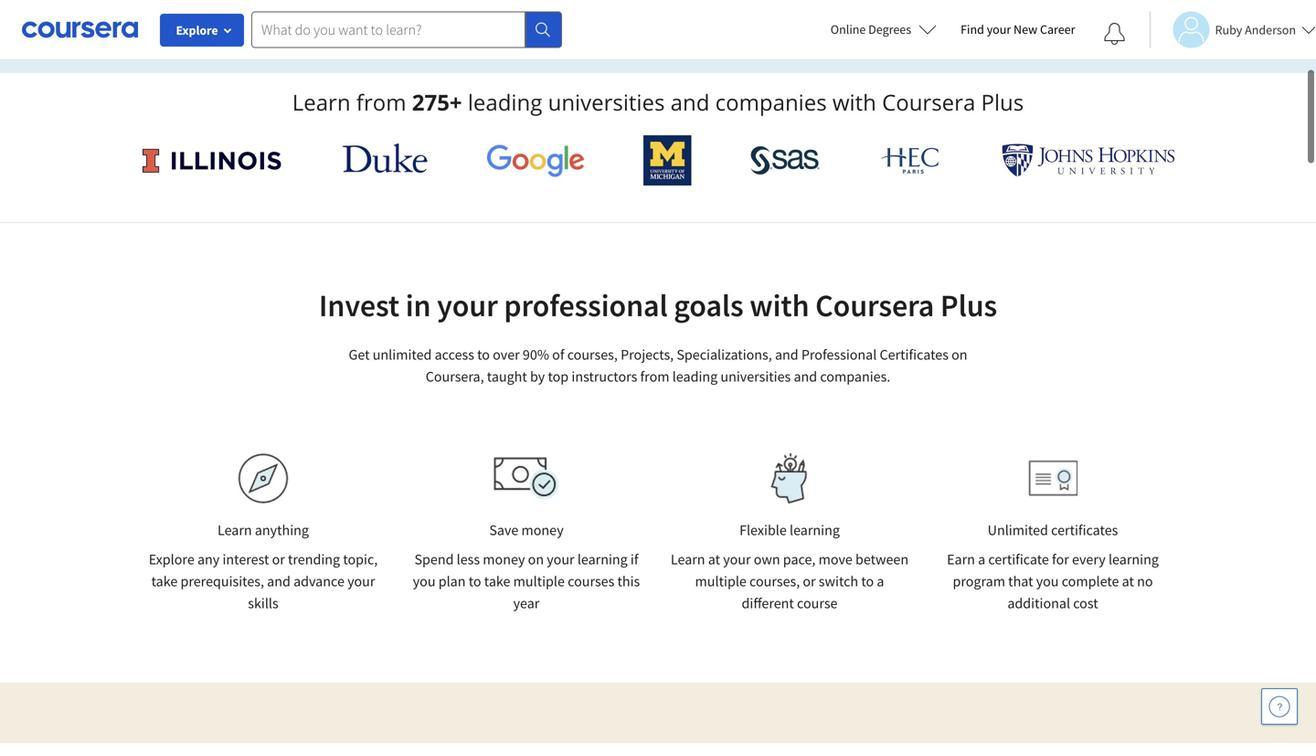 Task type: describe. For each thing, give the bounding box(es) containing it.
money inside spend less money on your learning if you plan to take multiple courses this year
[[483, 550, 525, 569]]

explore any interest or trending topic, take prerequisites, and advance your skills
[[149, 550, 378, 613]]

get
[[349, 346, 370, 364]]

0 vertical spatial with
[[833, 87, 877, 117]]

unlimited certificates
[[988, 521, 1118, 539]]

unlimited
[[373, 346, 432, 364]]

by
[[530, 368, 545, 386]]

you inside earn a certificate for every learning program that you complete at no additional cost
[[1037, 572, 1059, 591]]

in
[[406, 286, 431, 325]]

skills
[[248, 594, 279, 613]]

0 vertical spatial money
[[522, 521, 564, 539]]

unlimited
[[988, 521, 1049, 539]]

hec paris image
[[879, 142, 943, 179]]

that
[[1009, 572, 1034, 591]]

between
[[856, 550, 909, 569]]

on inside spend less money on your learning if you plan to take multiple courses this year
[[528, 550, 544, 569]]

learn from 275+ leading universities and companies with coursera plus
[[292, 87, 1024, 117]]

your inside spend less money on your learning if you plan to take multiple courses this year
[[547, 550, 575, 569]]

earn
[[947, 550, 975, 569]]

certificate
[[989, 550, 1049, 569]]

and inside explore any interest or trending topic, take prerequisites, and advance your skills
[[267, 572, 291, 591]]

every
[[1072, 550, 1106, 569]]

advance
[[294, 572, 345, 591]]

show notifications image
[[1104, 23, 1126, 45]]

course
[[797, 594, 838, 613]]

duke university image
[[343, 144, 428, 173]]

coursera image
[[22, 15, 138, 44]]

johns hopkins university image
[[1002, 144, 1176, 177]]

universities inside get unlimited access to over 90% of courses, projects, specializations, and professional certificates on coursera, taught by top instructors from leading universities and companies.
[[721, 368, 791, 386]]

or inside explore any interest or trending topic, take prerequisites, and advance your skills
[[272, 550, 285, 569]]

learn at your own pace, move between multiple courses, or switch to a different course
[[671, 550, 909, 613]]

program
[[953, 572, 1006, 591]]

spend
[[415, 550, 454, 569]]

courses, inside get unlimited access to over 90% of courses, projects, specializations, and professional certificates on coursera, taught by top instructors from leading universities and companies.
[[568, 346, 618, 364]]

invest in your professional goals with coursera plus
[[319, 286, 998, 325]]

learn anything image
[[238, 453, 288, 504]]

university of michigan image
[[644, 135, 692, 186]]

What do you want to learn? text field
[[251, 11, 526, 48]]

if
[[631, 550, 639, 569]]

trending
[[288, 550, 340, 569]]

you inside spend less money on your learning if you plan to take multiple courses this year
[[413, 572, 436, 591]]

1 vertical spatial coursera
[[816, 286, 935, 325]]

take inside spend less money on your learning if you plan to take multiple courses this year
[[484, 572, 511, 591]]

university of illinois at urbana-champaign image
[[141, 146, 284, 175]]

or inside learn at your own pace, move between multiple courses, or switch to a different course
[[803, 572, 816, 591]]

companies
[[716, 87, 827, 117]]

year
[[513, 594, 540, 613]]

switch
[[819, 572, 859, 591]]

multiple inside learn at your own pace, move between multiple courses, or switch to a different course
[[695, 572, 747, 591]]

over
[[493, 346, 520, 364]]

prerequisites,
[[181, 572, 264, 591]]

find
[[961, 21, 985, 37]]

professional
[[504, 286, 668, 325]]

90%
[[523, 346, 549, 364]]

plan
[[439, 572, 466, 591]]

of
[[552, 346, 565, 364]]

pace,
[[783, 550, 816, 569]]

help center image
[[1269, 696, 1291, 718]]

learning for earn a certificate for every learning program that you complete at no additional cost
[[1109, 550, 1159, 569]]

find your new career
[[961, 21, 1076, 37]]

learn for learn anything
[[218, 521, 252, 539]]

save
[[489, 521, 519, 539]]

explore button
[[160, 14, 244, 47]]

anderson
[[1245, 21, 1296, 38]]

earn a certificate for every learning program that you complete at no additional cost
[[947, 550, 1159, 613]]

0 vertical spatial universities
[[548, 87, 665, 117]]

different
[[742, 594, 794, 613]]

ruby anderson button
[[1150, 11, 1317, 48]]

invest
[[319, 286, 400, 325]]

learning for spend less money on your learning if you plan to take multiple courses this year
[[578, 550, 628, 569]]

flexible learning
[[740, 521, 840, 539]]

anything
[[255, 521, 309, 539]]

certificates
[[880, 346, 949, 364]]

a inside learn at your own pace, move between multiple courses, or switch to a different course
[[877, 572, 885, 591]]

interest
[[223, 550, 269, 569]]

professional
[[802, 346, 877, 364]]

0 vertical spatial coursera
[[882, 87, 976, 117]]

and up university of michigan image
[[671, 87, 710, 117]]



Task type: locate. For each thing, give the bounding box(es) containing it.
your inside explore any interest or trending topic, take prerequisites, and advance your skills
[[348, 572, 375, 591]]

1 vertical spatial on
[[528, 550, 544, 569]]

0 vertical spatial leading
[[468, 87, 543, 117]]

0 vertical spatial a
[[978, 550, 986, 569]]

google image
[[486, 144, 585, 177]]

your up courses
[[547, 550, 575, 569]]

sas image
[[751, 146, 821, 175]]

courses
[[568, 572, 615, 591]]

with
[[833, 87, 877, 117], [750, 286, 810, 325]]

any
[[197, 550, 220, 569]]

to left over
[[477, 346, 490, 364]]

learn right if
[[671, 550, 705, 569]]

1 vertical spatial plus
[[941, 286, 998, 325]]

leading down specializations,
[[673, 368, 718, 386]]

taught
[[487, 368, 527, 386]]

0 horizontal spatial take
[[151, 572, 178, 591]]

1 vertical spatial universities
[[721, 368, 791, 386]]

1 vertical spatial courses,
[[750, 572, 800, 591]]

ruby anderson
[[1216, 21, 1296, 38]]

you up additional
[[1037, 572, 1059, 591]]

to down between
[[862, 572, 874, 591]]

multiple up different
[[695, 572, 747, 591]]

your right in
[[437, 286, 498, 325]]

save money image
[[494, 457, 560, 500]]

0 horizontal spatial at
[[708, 550, 720, 569]]

explore
[[176, 22, 218, 38], [149, 550, 195, 569]]

at inside earn a certificate for every learning program that you complete at no additional cost
[[1122, 572, 1135, 591]]

a right earn
[[978, 550, 986, 569]]

your inside learn at your own pace, move between multiple courses, or switch to a different course
[[723, 550, 751, 569]]

you
[[413, 572, 436, 591], [1037, 572, 1059, 591]]

coursera up hec paris image
[[882, 87, 976, 117]]

1 multiple from the left
[[514, 572, 565, 591]]

take inside explore any interest or trending topic, take prerequisites, and advance your skills
[[151, 572, 178, 591]]

explore inside explore any interest or trending topic, take prerequisites, and advance your skills
[[149, 550, 195, 569]]

at inside learn at your own pace, move between multiple courses, or switch to a different course
[[708, 550, 720, 569]]

plus up the certificates
[[941, 286, 998, 325]]

explore for explore
[[176, 22, 218, 38]]

to inside spend less money on your learning if you plan to take multiple courses this year
[[469, 572, 481, 591]]

from inside get unlimited access to over 90% of courses, projects, specializations, and professional certificates on coursera, taught by top instructors from leading universities and companies.
[[640, 368, 670, 386]]

additional
[[1008, 594, 1071, 613]]

projects,
[[621, 346, 674, 364]]

1 horizontal spatial you
[[1037, 572, 1059, 591]]

online
[[831, 21, 866, 37]]

on right the certificates
[[952, 346, 968, 364]]

2 take from the left
[[484, 572, 511, 591]]

1 take from the left
[[151, 572, 178, 591]]

0 vertical spatial from
[[356, 87, 406, 117]]

learning up courses
[[578, 550, 628, 569]]

at left own
[[708, 550, 720, 569]]

less
[[457, 550, 480, 569]]

0 vertical spatial plus
[[982, 87, 1024, 117]]

learning up no
[[1109, 550, 1159, 569]]

courses,
[[568, 346, 618, 364], [750, 572, 800, 591]]

to right plan
[[469, 572, 481, 591]]

own
[[754, 550, 780, 569]]

1 vertical spatial from
[[640, 368, 670, 386]]

1 horizontal spatial from
[[640, 368, 670, 386]]

goals
[[674, 286, 744, 325]]

topic,
[[343, 550, 378, 569]]

coursera,
[[426, 368, 484, 386]]

certificates
[[1052, 521, 1118, 539]]

1 horizontal spatial leading
[[673, 368, 718, 386]]

you down spend
[[413, 572, 436, 591]]

1 horizontal spatial learn
[[292, 87, 351, 117]]

learn inside learn at your own pace, move between multiple courses, or switch to a different course
[[671, 550, 705, 569]]

1 vertical spatial learn
[[218, 521, 252, 539]]

to inside get unlimited access to over 90% of courses, projects, specializations, and professional certificates on coursera, taught by top instructors from leading universities and companies.
[[477, 346, 490, 364]]

and
[[671, 87, 710, 117], [775, 346, 799, 364], [794, 368, 818, 386], [267, 572, 291, 591]]

career
[[1040, 21, 1076, 37]]

0 vertical spatial learn
[[292, 87, 351, 117]]

0 vertical spatial at
[[708, 550, 720, 569]]

universities down specializations,
[[721, 368, 791, 386]]

take right plan
[[484, 572, 511, 591]]

1 horizontal spatial multiple
[[695, 572, 747, 591]]

find your new career link
[[952, 18, 1085, 41]]

for
[[1052, 550, 1070, 569]]

online degrees button
[[816, 9, 952, 49]]

multiple up year
[[514, 572, 565, 591]]

1 vertical spatial or
[[803, 572, 816, 591]]

degrees
[[869, 21, 912, 37]]

your right find
[[987, 21, 1011, 37]]

0 horizontal spatial learn
[[218, 521, 252, 539]]

universities
[[548, 87, 665, 117], [721, 368, 791, 386]]

1 horizontal spatial take
[[484, 572, 511, 591]]

your
[[987, 21, 1011, 37], [437, 286, 498, 325], [547, 550, 575, 569], [723, 550, 751, 569], [348, 572, 375, 591]]

complete
[[1062, 572, 1120, 591]]

275+
[[412, 87, 462, 117]]

a inside earn a certificate for every learning program that you complete at no additional cost
[[978, 550, 986, 569]]

learn for learn at your own pace, move between multiple courses, or switch to a different course
[[671, 550, 705, 569]]

1 vertical spatial money
[[483, 550, 525, 569]]

1 horizontal spatial courses,
[[750, 572, 800, 591]]

0 horizontal spatial universities
[[548, 87, 665, 117]]

multiple
[[514, 572, 565, 591], [695, 572, 747, 591]]

leading up google image
[[468, 87, 543, 117]]

move
[[819, 550, 853, 569]]

1 you from the left
[[413, 572, 436, 591]]

0 vertical spatial on
[[952, 346, 968, 364]]

courses, up instructors
[[568, 346, 618, 364]]

learn up interest
[[218, 521, 252, 539]]

1 vertical spatial with
[[750, 286, 810, 325]]

0 horizontal spatial you
[[413, 572, 436, 591]]

your down topic,
[[348, 572, 375, 591]]

1 horizontal spatial a
[[978, 550, 986, 569]]

access
[[435, 346, 474, 364]]

0 horizontal spatial from
[[356, 87, 406, 117]]

spend less money on your learning if you plan to take multiple courses this year
[[413, 550, 640, 613]]

courses, inside learn at your own pace, move between multiple courses, or switch to a different course
[[750, 572, 800, 591]]

take left "prerequisites,"
[[151, 572, 178, 591]]

0 horizontal spatial or
[[272, 550, 285, 569]]

top
[[548, 368, 569, 386]]

learn for learn from 275+ leading universities and companies with coursera plus
[[292, 87, 351, 117]]

and left the professional
[[775, 346, 799, 364]]

save money
[[489, 521, 564, 539]]

1 vertical spatial explore
[[149, 550, 195, 569]]

1 horizontal spatial on
[[952, 346, 968, 364]]

learn up the duke university "image"
[[292, 87, 351, 117]]

instructors
[[572, 368, 638, 386]]

flexible
[[740, 521, 787, 539]]

coursera up the professional
[[816, 286, 935, 325]]

0 horizontal spatial on
[[528, 550, 544, 569]]

1 vertical spatial leading
[[673, 368, 718, 386]]

2 vertical spatial learn
[[671, 550, 705, 569]]

plus down 'find your new career' link
[[982, 87, 1024, 117]]

0 vertical spatial or
[[272, 550, 285, 569]]

flexible learning image
[[758, 453, 821, 504]]

0 horizontal spatial learning
[[578, 550, 628, 569]]

multiple inside spend less money on your learning if you plan to take multiple courses this year
[[514, 572, 565, 591]]

from left 275+
[[356, 87, 406, 117]]

and up skills
[[267, 572, 291, 591]]

explore inside the explore popup button
[[176, 22, 218, 38]]

1 horizontal spatial at
[[1122, 572, 1135, 591]]

0 vertical spatial explore
[[176, 22, 218, 38]]

0 vertical spatial courses,
[[568, 346, 618, 364]]

money
[[522, 521, 564, 539], [483, 550, 525, 569]]

learning inside earn a certificate for every learning program that you complete at no additional cost
[[1109, 550, 1159, 569]]

or down anything
[[272, 550, 285, 569]]

cost
[[1074, 594, 1099, 613]]

1 horizontal spatial universities
[[721, 368, 791, 386]]

learning
[[790, 521, 840, 539], [578, 550, 628, 569], [1109, 550, 1159, 569]]

1 horizontal spatial with
[[833, 87, 877, 117]]

0 horizontal spatial courses,
[[568, 346, 618, 364]]

online degrees
[[831, 21, 912, 37]]

at
[[708, 550, 720, 569], [1122, 572, 1135, 591]]

learning inside spend less money on your learning if you plan to take multiple courses this year
[[578, 550, 628, 569]]

or
[[272, 550, 285, 569], [803, 572, 816, 591]]

explore for explore any interest or trending topic, take prerequisites, and advance your skills
[[149, 550, 195, 569]]

specializations,
[[677, 346, 772, 364]]

leading inside get unlimited access to over 90% of courses, projects, specializations, and professional certificates on coursera, taught by top instructors from leading universities and companies.
[[673, 368, 718, 386]]

companies.
[[820, 368, 891, 386]]

leading
[[468, 87, 543, 117], [673, 368, 718, 386]]

on inside get unlimited access to over 90% of courses, projects, specializations, and professional certificates on coursera, taught by top instructors from leading universities and companies.
[[952, 346, 968, 364]]

learn anything
[[218, 521, 309, 539]]

1 horizontal spatial or
[[803, 572, 816, 591]]

courses, up different
[[750, 572, 800, 591]]

get unlimited access to over 90% of courses, projects, specializations, and professional certificates on coursera, taught by top instructors from leading universities and companies.
[[349, 346, 968, 386]]

learn
[[292, 87, 351, 117], [218, 521, 252, 539], [671, 550, 705, 569]]

unlimited certificates image
[[1029, 460, 1078, 497]]

no
[[1137, 572, 1153, 591]]

new
[[1014, 21, 1038, 37]]

0 horizontal spatial a
[[877, 572, 885, 591]]

money down save
[[483, 550, 525, 569]]

1 horizontal spatial learning
[[790, 521, 840, 539]]

take
[[151, 572, 178, 591], [484, 572, 511, 591]]

2 you from the left
[[1037, 572, 1059, 591]]

1 vertical spatial at
[[1122, 572, 1135, 591]]

coursera
[[882, 87, 976, 117], [816, 286, 935, 325]]

1 vertical spatial a
[[877, 572, 885, 591]]

on down save money
[[528, 550, 544, 569]]

a down between
[[877, 572, 885, 591]]

2 horizontal spatial learning
[[1109, 550, 1159, 569]]

plus
[[982, 87, 1024, 117], [941, 286, 998, 325]]

to inside learn at your own pace, move between multiple courses, or switch to a different course
[[862, 572, 874, 591]]

from
[[356, 87, 406, 117], [640, 368, 670, 386]]

from down projects,
[[640, 368, 670, 386]]

ruby
[[1216, 21, 1243, 38]]

and down the professional
[[794, 368, 818, 386]]

or up course
[[803, 572, 816, 591]]

0 horizontal spatial leading
[[468, 87, 543, 117]]

your left own
[[723, 550, 751, 569]]

2 horizontal spatial learn
[[671, 550, 705, 569]]

0 horizontal spatial with
[[750, 286, 810, 325]]

money right save
[[522, 521, 564, 539]]

universities up university of michigan image
[[548, 87, 665, 117]]

on
[[952, 346, 968, 364], [528, 550, 544, 569]]

0 horizontal spatial multiple
[[514, 572, 565, 591]]

to
[[477, 346, 490, 364], [469, 572, 481, 591], [862, 572, 874, 591]]

2 multiple from the left
[[695, 572, 747, 591]]

None search field
[[251, 11, 562, 48]]

at left no
[[1122, 572, 1135, 591]]

with down online
[[833, 87, 877, 117]]

with right goals
[[750, 286, 810, 325]]

a
[[978, 550, 986, 569], [877, 572, 885, 591]]

learning up pace,
[[790, 521, 840, 539]]

this
[[618, 572, 640, 591]]



Task type: vqa. For each thing, say whether or not it's contained in the screenshot.
plan
yes



